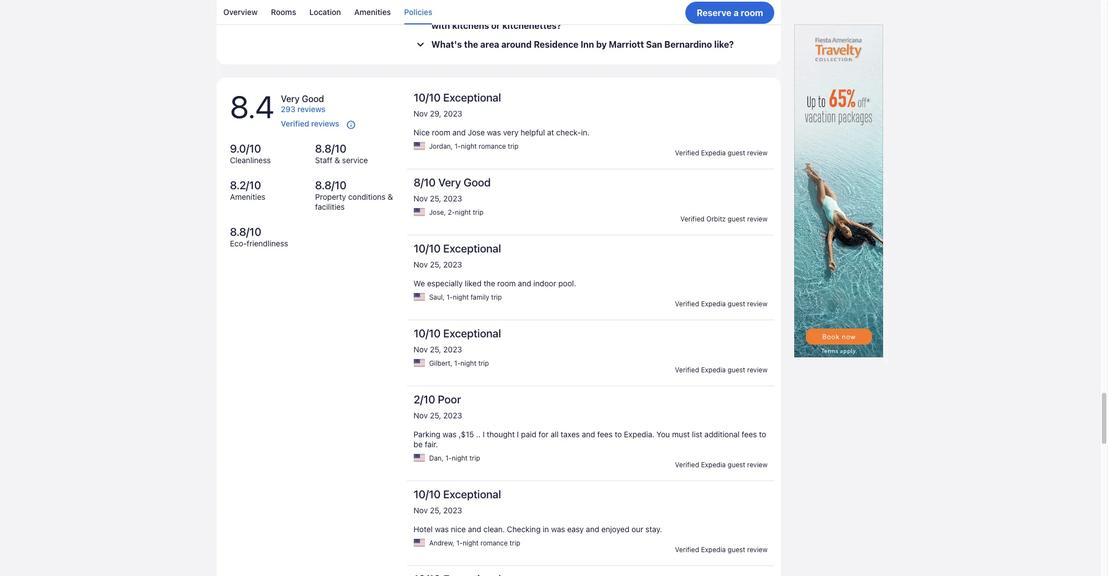 Task type: vqa. For each thing, say whether or not it's contained in the screenshot.


Task type: describe. For each thing, give the bounding box(es) containing it.
in.
[[581, 128, 590, 137]]

enjoyed
[[602, 525, 630, 535]]

fitted
[[743, 9, 767, 20]]

was inside 'parking was ,$15 .. i thought i paid for all taxes and fees to expedia. you must list additional fees to be fair.'
[[443, 430, 457, 440]]

1- for ,$15
[[446, 455, 452, 463]]

4 guest from the top
[[728, 366, 746, 375]]

at
[[547, 128, 554, 137]]

residence inside does residence inn by marriott san bernardino have self-catered rooms fitted with kitchens or kitchenettes?
[[456, 9, 500, 20]]

pool.
[[559, 279, 576, 288]]

romance for 10/10 exceptional nov 25, 2023
[[481, 540, 508, 548]]

marriott inside does residence inn by marriott san bernardino have self-catered rooms fitted with kitchens or kitchenettes?
[[531, 9, 566, 20]]

very inside very good 293 reviews
[[281, 94, 300, 104]]

poor
[[438, 394, 461, 406]]

staff
[[315, 156, 333, 165]]

amenities inside list
[[354, 7, 391, 17]]

expedia for hotel was nice and clean. checking in was easy and enjoyed our stay.
[[701, 546, 726, 555]]

2-
[[448, 208, 455, 217]]

area
[[481, 40, 499, 50]]

location link
[[310, 0, 341, 24]]

especially
[[427, 279, 463, 288]]

jose
[[468, 128, 485, 137]]

1 vertical spatial inn
[[581, 40, 594, 50]]

2 to from the left
[[759, 430, 767, 440]]

stay.
[[646, 525, 662, 535]]

policies
[[404, 7, 433, 17]]

night right gilbert, on the left bottom of the page
[[461, 360, 477, 368]]

additional
[[705, 430, 740, 440]]

indoor
[[534, 279, 557, 288]]

must
[[672, 430, 690, 440]]

and left indoor
[[518, 279, 532, 288]]

10/10 for nice
[[414, 91, 441, 104]]

expedia for parking was ,$15 .. i thought i paid for all taxes and fees to expedia. you must list additional fees to be fair.
[[701, 461, 726, 470]]

3 expedia from the top
[[701, 366, 726, 375]]

9.0/10 cleanliness
[[230, 142, 271, 165]]

expedia.
[[624, 430, 655, 440]]

8.8/10 for 8.8/10 staff & service
[[315, 142, 347, 155]]

have
[[636, 9, 656, 20]]

verified expedia guest review for we especially liked the room and indoor pool.
[[675, 300, 768, 308]]

reviews inside 'dropdown button'
[[311, 119, 339, 128]]

romance for 10/10 exceptional nov 29, 2023
[[479, 142, 506, 151]]

2023 inside 8/10 very good nov 25, 2023
[[444, 194, 462, 203]]

orbitz
[[707, 215, 726, 223]]

29,
[[430, 109, 442, 118]]

dan, 1-night trip
[[429, 455, 480, 463]]

very inside 8/10 very good nov 25, 2023
[[439, 176, 461, 189]]

2 10/10 exceptional nov 25, 2023 from the top
[[414, 327, 501, 355]]

we especially liked the room and indoor pool.
[[414, 279, 576, 288]]

cleanliness
[[230, 156, 271, 165]]

1- for and
[[455, 142, 461, 151]]

we
[[414, 279, 425, 288]]

dan,
[[429, 455, 444, 463]]

saul,
[[429, 293, 445, 302]]

andrew,
[[429, 540, 455, 548]]

gilbert, 1-night trip
[[429, 360, 489, 368]]

and left jose
[[453, 128, 466, 137]]

parking
[[414, 430, 441, 440]]

room inside button
[[741, 8, 764, 18]]

catered
[[679, 9, 712, 20]]

nov inside 8/10 very good nov 25, 2023
[[414, 194, 428, 203]]

exceptional for and
[[444, 91, 501, 104]]

expedia for nice room and jose was very helpful at check-in.
[[701, 149, 726, 157]]

our
[[632, 525, 644, 535]]

was up andrew,
[[435, 525, 449, 535]]

8.8/10 staff & service
[[315, 142, 368, 165]]

1 vertical spatial the
[[484, 279, 496, 288]]

1 fees from the left
[[598, 430, 613, 440]]

trip down very
[[508, 142, 519, 151]]

reserve a room
[[697, 8, 764, 18]]

2023 for ,$15
[[444, 411, 462, 421]]

check-
[[556, 128, 581, 137]]

location
[[310, 7, 341, 17]]

4 review from the top
[[748, 366, 768, 375]]

10/10 exceptional nov 25, 2023 for nice
[[414, 489, 501, 516]]

4 2023 from the top
[[444, 345, 462, 355]]

expedia for we especially liked the room and indoor pool.
[[701, 300, 726, 308]]

nice room and jose was very helpful at check-in.
[[414, 128, 590, 137]]

verified reviews
[[281, 119, 339, 128]]

8/10 very good nov 25, 2023
[[414, 176, 491, 203]]

property
[[315, 192, 346, 202]]

a
[[734, 8, 739, 18]]

bernardino inside does residence inn by marriott san bernardino have self-catered rooms fitted with kitchens or kitchenettes?
[[586, 9, 634, 20]]

8/10
[[414, 176, 436, 189]]

does residence inn by marriott san bernardino have self-catered rooms fitted with kitchens or kitchenettes?
[[432, 9, 767, 31]]

policies link
[[404, 0, 433, 24]]

review for hotel was nice and clean. checking in was easy and enjoyed our stay.
[[748, 546, 768, 555]]

kitchens
[[452, 21, 489, 31]]

1 horizontal spatial san
[[646, 40, 663, 50]]

and up andrew, 1-night romance trip
[[468, 525, 482, 535]]

verified expedia guest review for nice room and jose was very helpful at check-in.
[[675, 149, 768, 157]]

8.2/10
[[230, 179, 261, 192]]

verified for jordan, 1-night romance trip
[[675, 149, 700, 157]]

list containing overview
[[217, 0, 781, 24]]

verified reviews button
[[281, 115, 358, 136]]

verified inside the verified reviews 'dropdown button'
[[281, 119, 309, 128]]

rooms
[[271, 7, 296, 17]]

10/10 for we
[[414, 242, 441, 255]]

paid
[[521, 430, 537, 440]]

liked
[[465, 279, 482, 288]]

0 horizontal spatial room
[[432, 128, 451, 137]]

saul, 1-night family trip
[[429, 293, 502, 302]]

1- for nice
[[457, 540, 463, 548]]

what's the area around residence inn by marriott san bernardino like?
[[432, 40, 734, 50]]

verified for saul, 1-night family trip
[[675, 300, 700, 308]]

very
[[503, 128, 519, 137]]

2 review from the top
[[748, 215, 768, 223]]

verified for andrew, 1-night romance trip
[[675, 546, 700, 555]]

service
[[342, 156, 368, 165]]

25, for hotel
[[430, 506, 441, 516]]

eco-
[[230, 239, 247, 248]]

293
[[281, 105, 296, 114]]

around
[[502, 40, 532, 50]]

2 guest from the top
[[728, 215, 746, 223]]

4 nov from the top
[[414, 345, 428, 355]]

all
[[551, 430, 559, 440]]

3 10/10 from the top
[[414, 327, 441, 340]]

facilities
[[315, 202, 345, 212]]

or
[[491, 21, 501, 31]]

hotel
[[414, 525, 433, 535]]

reserve
[[697, 8, 732, 18]]

25, for we
[[430, 260, 441, 270]]

be
[[414, 440, 423, 450]]

good inside very good 293 reviews
[[302, 94, 324, 104]]



Task type: locate. For each thing, give the bounding box(es) containing it.
small image
[[344, 119, 358, 131]]

the left area
[[464, 40, 478, 50]]

25, up jose,
[[430, 194, 441, 203]]

nice
[[451, 525, 466, 535]]

by inside does residence inn by marriott san bernardino have self-catered rooms fitted with kitchens or kitchenettes?
[[518, 9, 529, 20]]

8.8/10 inside 8.8/10 eco-friendliness
[[230, 226, 262, 238]]

family
[[471, 293, 490, 302]]

trip down ..
[[470, 455, 480, 463]]

exceptional for liked
[[444, 242, 501, 255]]

0 vertical spatial reviews
[[298, 105, 326, 114]]

residence
[[456, 9, 500, 20], [534, 40, 579, 50]]

gilbert,
[[429, 360, 453, 368]]

rooms
[[714, 9, 741, 20]]

1 horizontal spatial by
[[596, 40, 607, 50]]

0 horizontal spatial marriott
[[531, 9, 566, 20]]

8.8/10 up property
[[315, 179, 347, 192]]

1 vertical spatial 8.8/10
[[315, 179, 347, 192]]

10/10 exceptional nov 25, 2023
[[414, 242, 501, 270], [414, 327, 501, 355], [414, 489, 501, 516]]

i left paid
[[517, 430, 519, 440]]

taxes
[[561, 430, 580, 440]]

was left very
[[487, 128, 501, 137]]

hotel was nice and clean. checking in was easy and enjoyed our stay.
[[414, 525, 662, 535]]

1 horizontal spatial to
[[759, 430, 767, 440]]

conditions
[[348, 192, 386, 202]]

list
[[217, 0, 781, 24]]

inn up kitchenettes?
[[502, 9, 516, 20]]

rooms link
[[271, 0, 296, 24]]

0 horizontal spatial to
[[615, 430, 622, 440]]

exceptional up jose
[[444, 91, 501, 104]]

in
[[543, 525, 549, 535]]

by down does residence inn by marriott san bernardino have self-catered rooms fitted with kitchens or kitchenettes?
[[596, 40, 607, 50]]

0 vertical spatial 8.8/10
[[315, 142, 347, 155]]

night down 8/10 very good nov 25, 2023
[[455, 208, 471, 217]]

helpful
[[521, 128, 545, 137]]

2 nov from the top
[[414, 194, 428, 203]]

&
[[335, 156, 340, 165], [388, 192, 393, 202]]

room right "a"
[[741, 8, 764, 18]]

& inside 8.8/10 property conditions & facilities
[[388, 192, 393, 202]]

very good 293 reviews
[[281, 94, 326, 114]]

friendliness
[[247, 239, 288, 248]]

25, inside 2/10 poor nov 25, 2023
[[430, 411, 441, 421]]

1 vertical spatial romance
[[481, 540, 508, 548]]

bernardino left have
[[586, 9, 634, 20]]

8.8/10
[[315, 142, 347, 155], [315, 179, 347, 192], [230, 226, 262, 238]]

marriott down have
[[609, 40, 644, 50]]

& inside 8.8/10 staff & service
[[335, 156, 340, 165]]

10/10 up gilbert, on the left bottom of the page
[[414, 327, 441, 340]]

6 2023 from the top
[[444, 506, 462, 516]]

2/10 poor nov 25, 2023
[[414, 394, 462, 421]]

1 vertical spatial marriott
[[609, 40, 644, 50]]

0 vertical spatial bernardino
[[586, 9, 634, 20]]

1 horizontal spatial the
[[484, 279, 496, 288]]

1- right jordan,
[[455, 142, 461, 151]]

9.0 out of 10 element
[[230, 142, 315, 156]]

romance down clean.
[[481, 540, 508, 548]]

2 verified expedia guest review from the top
[[675, 300, 768, 308]]

was right in at the bottom left of page
[[551, 525, 565, 535]]

0 vertical spatial inn
[[502, 9, 516, 20]]

jordan,
[[429, 142, 453, 151]]

marriott
[[531, 9, 566, 20], [609, 40, 644, 50]]

1 vertical spatial san
[[646, 40, 663, 50]]

4 exceptional from the top
[[444, 489, 501, 501]]

exceptional up nice on the left bottom
[[444, 489, 501, 501]]

1 verified expedia guest review from the top
[[675, 149, 768, 157]]

5 guest from the top
[[728, 461, 746, 470]]

for
[[539, 430, 549, 440]]

residence down kitchenettes?
[[534, 40, 579, 50]]

1 horizontal spatial inn
[[581, 40, 594, 50]]

10/10 exceptional nov 25, 2023 up especially
[[414, 242, 501, 270]]

thought
[[487, 430, 515, 440]]

6 guest from the top
[[728, 546, 746, 555]]

trip
[[508, 142, 519, 151], [473, 208, 484, 217], [491, 293, 502, 302], [479, 360, 489, 368], [470, 455, 480, 463], [510, 540, 521, 548]]

0 vertical spatial residence
[[456, 9, 500, 20]]

1 vertical spatial by
[[596, 40, 607, 50]]

1 vertical spatial 8.8 out of 10 element
[[315, 179, 400, 192]]

8.4
[[230, 88, 274, 125]]

1 25, from the top
[[430, 194, 441, 203]]

8.8/10 for 8.8/10 eco-friendliness
[[230, 226, 262, 238]]

review for nice room and jose was very helpful at check-in.
[[748, 149, 768, 157]]

inn
[[502, 9, 516, 20], [581, 40, 594, 50]]

1- for liked
[[447, 293, 453, 302]]

night down nice on the left bottom
[[463, 540, 479, 548]]

does
[[432, 9, 453, 20]]

1 horizontal spatial &
[[388, 192, 393, 202]]

2023 for and
[[444, 109, 462, 118]]

reviews
[[298, 105, 326, 114], [311, 119, 339, 128]]

8.8 out of 10 element for 8.8/10 staff & service
[[315, 142, 400, 156]]

night for nice
[[463, 540, 479, 548]]

0 horizontal spatial amenities
[[230, 192, 266, 202]]

romance down the nice room and jose was very helpful at check-in.
[[479, 142, 506, 151]]

8.8 out of 10 element for 8.8/10 eco-friendliness
[[230, 226, 315, 239]]

1 horizontal spatial good
[[464, 176, 491, 189]]

25, down 2/10
[[430, 411, 441, 421]]

25, for parking
[[430, 411, 441, 421]]

san down have
[[646, 40, 663, 50]]

3 review from the top
[[748, 300, 768, 308]]

reviews down 293 reviews button
[[311, 119, 339, 128]]

verified expedia guest review for parking was ,$15 .. i thought i paid for all taxes and fees to expedia. you must list additional fees to be fair.
[[675, 461, 768, 470]]

2/10
[[414, 394, 435, 406]]

5 review from the top
[[748, 461, 768, 470]]

8.8 out of 10 element
[[315, 142, 400, 156], [315, 179, 400, 192], [230, 226, 315, 239]]

with
[[432, 21, 450, 31]]

0 vertical spatial san
[[568, 9, 584, 20]]

to right additional
[[759, 430, 767, 440]]

0 vertical spatial &
[[335, 156, 340, 165]]

8.8/10 inside 8.8/10 property conditions & facilities
[[315, 179, 347, 192]]

nov up 2/10
[[414, 345, 428, 355]]

jose,
[[429, 208, 446, 217]]

marriott up kitchenettes?
[[531, 9, 566, 20]]

25,
[[430, 194, 441, 203], [430, 260, 441, 270], [430, 345, 441, 355], [430, 411, 441, 421], [430, 506, 441, 516]]

san inside does residence inn by marriott san bernardino have self-catered rooms fitted with kitchens or kitchenettes?
[[568, 9, 584, 20]]

3 exceptional from the top
[[444, 327, 501, 340]]

good inside 8/10 very good nov 25, 2023
[[464, 176, 491, 189]]

2023 right 29,
[[444, 109, 462, 118]]

good down jordan, 1-night romance trip
[[464, 176, 491, 189]]

0 vertical spatial very
[[281, 94, 300, 104]]

2023 inside 2/10 poor nov 25, 2023
[[444, 411, 462, 421]]

review for we especially liked the room and indoor pool.
[[748, 300, 768, 308]]

nov
[[414, 109, 428, 118], [414, 194, 428, 203], [414, 260, 428, 270], [414, 345, 428, 355], [414, 411, 428, 421], [414, 506, 428, 516]]

nov down 2/10
[[414, 411, 428, 421]]

guest for parking was ,$15 .. i thought i paid for all taxes and fees to expedia. you must list additional fees to be fair.
[[728, 461, 746, 470]]

jordan, 1-night romance trip
[[429, 142, 519, 151]]

night down liked
[[453, 293, 469, 302]]

guest for we especially liked the room and indoor pool.
[[728, 300, 746, 308]]

verified for dan, 1-night trip
[[675, 461, 700, 470]]

6 nov from the top
[[414, 506, 428, 516]]

8.8/10 up eco-
[[230, 226, 262, 238]]

2023 up especially
[[444, 260, 462, 270]]

to left "expedia."
[[615, 430, 622, 440]]

10/10 up "we"
[[414, 242, 441, 255]]

i right ..
[[483, 430, 485, 440]]

inn down does residence inn by marriott san bernardino have self-catered rooms fitted with kitchens or kitchenettes?
[[581, 40, 594, 50]]

to
[[615, 430, 622, 440], [759, 430, 767, 440]]

0 vertical spatial 10/10 exceptional nov 25, 2023
[[414, 242, 501, 270]]

reserve a room button
[[686, 1, 775, 24]]

trip down checking
[[510, 540, 521, 548]]

3 verified expedia guest review from the top
[[675, 366, 768, 375]]

overview link
[[223, 0, 258, 24]]

8.8 out of 10 element for 8.8/10 property conditions & facilities
[[315, 179, 400, 192]]

1 guest from the top
[[728, 149, 746, 157]]

1 expedia from the top
[[701, 149, 726, 157]]

1 10/10 exceptional nov 25, 2023 from the top
[[414, 242, 501, 270]]

3 2023 from the top
[[444, 260, 462, 270]]

1- right gilbert, on the left bottom of the page
[[454, 360, 461, 368]]

25, up especially
[[430, 260, 441, 270]]

2 vertical spatial 10/10 exceptional nov 25, 2023
[[414, 489, 501, 516]]

easy
[[568, 525, 584, 535]]

good
[[302, 94, 324, 104], [464, 176, 491, 189]]

0 vertical spatial good
[[302, 94, 324, 104]]

10/10 up 29,
[[414, 91, 441, 104]]

night right dan, at the left of the page
[[452, 455, 468, 463]]

3 10/10 exceptional nov 25, 2023 from the top
[[414, 489, 501, 516]]

1- right the saul,
[[447, 293, 453, 302]]

25, up gilbert, on the left bottom of the page
[[430, 345, 441, 355]]

the
[[464, 40, 478, 50], [484, 279, 496, 288]]

8.2/10 amenities
[[230, 179, 266, 202]]

1- down nice on the left bottom
[[457, 540, 463, 548]]

nov for nice
[[414, 109, 428, 118]]

room up jordan,
[[432, 128, 451, 137]]

night down jose
[[461, 142, 477, 151]]

1 nov from the top
[[414, 109, 428, 118]]

2023 up gilbert, 1-night trip
[[444, 345, 462, 355]]

0 vertical spatial by
[[518, 9, 529, 20]]

0 horizontal spatial fees
[[598, 430, 613, 440]]

1 2023 from the top
[[444, 109, 462, 118]]

8.2 out of 10 element
[[230, 179, 315, 192]]

2023 for liked
[[444, 260, 462, 270]]

was
[[487, 128, 501, 137], [443, 430, 457, 440], [435, 525, 449, 535], [551, 525, 565, 535]]

25, inside 8/10 very good nov 25, 2023
[[430, 194, 441, 203]]

1 horizontal spatial room
[[498, 279, 516, 288]]

8.8 out of 10 element down service
[[315, 179, 400, 192]]

0 horizontal spatial very
[[281, 94, 300, 104]]

10/10 exceptional nov 25, 2023 up gilbert, 1-night trip
[[414, 327, 501, 355]]

fees right additional
[[742, 430, 757, 440]]

bernardino down catered
[[665, 40, 712, 50]]

4 25, from the top
[[430, 411, 441, 421]]

room
[[741, 8, 764, 18], [432, 128, 451, 137], [498, 279, 516, 288]]

guest for hotel was nice and clean. checking in was easy and enjoyed our stay.
[[728, 546, 746, 555]]

10/10 exceptional nov 25, 2023 up nice on the left bottom
[[414, 489, 501, 516]]

trip right 2-
[[473, 208, 484, 217]]

nov for we
[[414, 260, 428, 270]]

residence up kitchens
[[456, 9, 500, 20]]

5 25, from the top
[[430, 506, 441, 516]]

0 horizontal spatial by
[[518, 9, 529, 20]]

the right liked
[[484, 279, 496, 288]]

,$15
[[459, 430, 474, 440]]

10/10 inside "10/10 exceptional nov 29, 2023"
[[414, 91, 441, 104]]

nov inside 2/10 poor nov 25, 2023
[[414, 411, 428, 421]]

25, up hotel
[[430, 506, 441, 516]]

1 i from the left
[[483, 430, 485, 440]]

nice
[[414, 128, 430, 137]]

4 10/10 from the top
[[414, 489, 441, 501]]

& right staff
[[335, 156, 340, 165]]

10/10
[[414, 91, 441, 104], [414, 242, 441, 255], [414, 327, 441, 340], [414, 489, 441, 501]]

reviews up 'verified reviews'
[[298, 105, 326, 114]]

0 horizontal spatial inn
[[502, 9, 516, 20]]

3 nov from the top
[[414, 260, 428, 270]]

guest for nice room and jose was very helpful at check-in.
[[728, 149, 746, 157]]

nov up hotel
[[414, 506, 428, 516]]

2 expedia from the top
[[701, 300, 726, 308]]

nov left 29,
[[414, 109, 428, 118]]

verified for gilbert, 1-night trip
[[675, 366, 700, 375]]

0 vertical spatial marriott
[[531, 9, 566, 20]]

review for parking was ,$15 .. i thought i paid for all taxes and fees to expedia. you must list additional fees to be fair.
[[748, 461, 768, 470]]

5 nov from the top
[[414, 411, 428, 421]]

exceptional
[[444, 91, 501, 104], [444, 242, 501, 255], [444, 327, 501, 340], [444, 489, 501, 501]]

2 25, from the top
[[430, 260, 441, 270]]

exceptional up liked
[[444, 242, 501, 255]]

night for liked
[[453, 293, 469, 302]]

1 horizontal spatial bernardino
[[665, 40, 712, 50]]

trip down we especially liked the room and indoor pool.
[[491, 293, 502, 302]]

nov for hotel
[[414, 506, 428, 516]]

5 2023 from the top
[[444, 411, 462, 421]]

0 horizontal spatial san
[[568, 9, 584, 20]]

0 vertical spatial 8.8 out of 10 element
[[315, 142, 400, 156]]

and inside 'parking was ,$15 .. i thought i paid for all taxes and fees to expedia. you must list additional fees to be fair.'
[[582, 430, 596, 440]]

checking
[[507, 525, 541, 535]]

2 exceptional from the top
[[444, 242, 501, 255]]

2 vertical spatial 8.8/10
[[230, 226, 262, 238]]

amenities down "8.2/10"
[[230, 192, 266, 202]]

room right liked
[[498, 279, 516, 288]]

1 vertical spatial bernardino
[[665, 40, 712, 50]]

reviews inside very good 293 reviews
[[298, 105, 326, 114]]

fees
[[598, 430, 613, 440], [742, 430, 757, 440]]

verified orbitz guest review
[[681, 215, 768, 223]]

2 horizontal spatial room
[[741, 8, 764, 18]]

1 vertical spatial reviews
[[311, 119, 339, 128]]

6 review from the top
[[748, 546, 768, 555]]

2 vertical spatial 8.8 out of 10 element
[[230, 226, 315, 239]]

inn inside does residence inn by marriott san bernardino have self-catered rooms fitted with kitchens or kitchenettes?
[[502, 9, 516, 20]]

by up kitchenettes?
[[518, 9, 529, 20]]

9.0/10
[[230, 142, 261, 155]]

overview
[[223, 7, 258, 17]]

good up 293 reviews button
[[302, 94, 324, 104]]

and right easy in the bottom right of the page
[[586, 525, 600, 535]]

bernardino
[[586, 9, 634, 20], [665, 40, 712, 50]]

san up what's the area around residence inn by marriott san bernardino like? in the top of the page
[[568, 9, 584, 20]]

2 fees from the left
[[742, 430, 757, 440]]

1- right dan, at the left of the page
[[446, 455, 452, 463]]

parking was ,$15 .. i thought i paid for all taxes and fees to expedia. you must list additional fees to be fair.
[[414, 430, 767, 450]]

0 vertical spatial romance
[[479, 142, 506, 151]]

3 guest from the top
[[728, 300, 746, 308]]

4 expedia from the top
[[701, 461, 726, 470]]

very right 8/10
[[439, 176, 461, 189]]

5 expedia from the top
[[701, 546, 726, 555]]

fair.
[[425, 440, 438, 450]]

1 horizontal spatial i
[[517, 430, 519, 440]]

exceptional up gilbert, 1-night trip
[[444, 327, 501, 340]]

0 horizontal spatial the
[[464, 40, 478, 50]]

fees left "expedia."
[[598, 430, 613, 440]]

0 horizontal spatial &
[[335, 156, 340, 165]]

8.8 out of 10 element down small 'image'
[[315, 142, 400, 156]]

0 horizontal spatial good
[[302, 94, 324, 104]]

5 verified expedia guest review from the top
[[675, 546, 768, 555]]

night for ,$15
[[452, 455, 468, 463]]

8.8/10 inside 8.8/10 staff & service
[[315, 142, 347, 155]]

self-
[[659, 9, 679, 20]]

and right taxes
[[582, 430, 596, 440]]

very up 293
[[281, 94, 300, 104]]

8.8/10 for 8.8/10 property conditions & facilities
[[315, 179, 347, 192]]

1 vertical spatial good
[[464, 176, 491, 189]]

0 vertical spatial amenities
[[354, 7, 391, 17]]

night for and
[[461, 142, 477, 151]]

i
[[483, 430, 485, 440], [517, 430, 519, 440]]

kitchenettes?
[[503, 21, 562, 31]]

10/10 for hotel
[[414, 489, 441, 501]]

1 vertical spatial residence
[[534, 40, 579, 50]]

and
[[453, 128, 466, 137], [518, 279, 532, 288], [582, 430, 596, 440], [468, 525, 482, 535], [586, 525, 600, 535]]

romance
[[479, 142, 506, 151], [481, 540, 508, 548]]

verified expedia guest review for hotel was nice and clean. checking in was easy and enjoyed our stay.
[[675, 546, 768, 555]]

8.8/10 up staff
[[315, 142, 347, 155]]

0 horizontal spatial bernardino
[[586, 9, 634, 20]]

2023 down poor on the bottom left of the page
[[444, 411, 462, 421]]

nov down 8/10
[[414, 194, 428, 203]]

1 horizontal spatial fees
[[742, 430, 757, 440]]

like?
[[715, 40, 734, 50]]

1 vertical spatial &
[[388, 192, 393, 202]]

2 vertical spatial room
[[498, 279, 516, 288]]

nov up "we"
[[414, 260, 428, 270]]

verified for jose, 2-night trip
[[681, 215, 705, 223]]

exceptional for nice
[[444, 489, 501, 501]]

2023 up nice on the left bottom
[[444, 506, 462, 516]]

1 vertical spatial 10/10 exceptional nov 25, 2023
[[414, 327, 501, 355]]

2 i from the left
[[517, 430, 519, 440]]

2023 inside "10/10 exceptional nov 29, 2023"
[[444, 109, 462, 118]]

0 vertical spatial the
[[464, 40, 478, 50]]

4 verified expedia guest review from the top
[[675, 461, 768, 470]]

10/10 exceptional nov 25, 2023 for liked
[[414, 242, 501, 270]]

1 10/10 from the top
[[414, 91, 441, 104]]

1 horizontal spatial amenities
[[354, 7, 391, 17]]

1 horizontal spatial very
[[439, 176, 461, 189]]

1 vertical spatial very
[[439, 176, 461, 189]]

1 vertical spatial room
[[432, 128, 451, 137]]

1 horizontal spatial marriott
[[609, 40, 644, 50]]

was left ,$15
[[443, 430, 457, 440]]

8.8 out of 10 element down the 8.2 out of 10 element
[[230, 226, 315, 239]]

10/10 up hotel
[[414, 489, 441, 501]]

amenities left policies
[[354, 7, 391, 17]]

andrew, 1-night romance trip
[[429, 540, 521, 548]]

exceptional inside "10/10 exceptional nov 29, 2023"
[[444, 91, 501, 104]]

nov for parking
[[414, 411, 428, 421]]

2023 up 2-
[[444, 194, 462, 203]]

2023 for nice
[[444, 506, 462, 516]]

3 25, from the top
[[430, 345, 441, 355]]

list
[[692, 430, 703, 440]]

293 reviews button
[[281, 105, 358, 115]]

2 10/10 from the top
[[414, 242, 441, 255]]

1 to from the left
[[615, 430, 622, 440]]

2 2023 from the top
[[444, 194, 462, 203]]

8.8/10 eco-friendliness
[[230, 226, 288, 248]]

1 vertical spatial amenities
[[230, 192, 266, 202]]

trip right gilbert, on the left bottom of the page
[[479, 360, 489, 368]]

1 review from the top
[[748, 149, 768, 157]]

0 vertical spatial room
[[741, 8, 764, 18]]

nov inside "10/10 exceptional nov 29, 2023"
[[414, 109, 428, 118]]

0 horizontal spatial i
[[483, 430, 485, 440]]

you
[[657, 430, 670, 440]]

0 horizontal spatial residence
[[456, 9, 500, 20]]

1 horizontal spatial residence
[[534, 40, 579, 50]]

1 exceptional from the top
[[444, 91, 501, 104]]

& right conditions
[[388, 192, 393, 202]]



